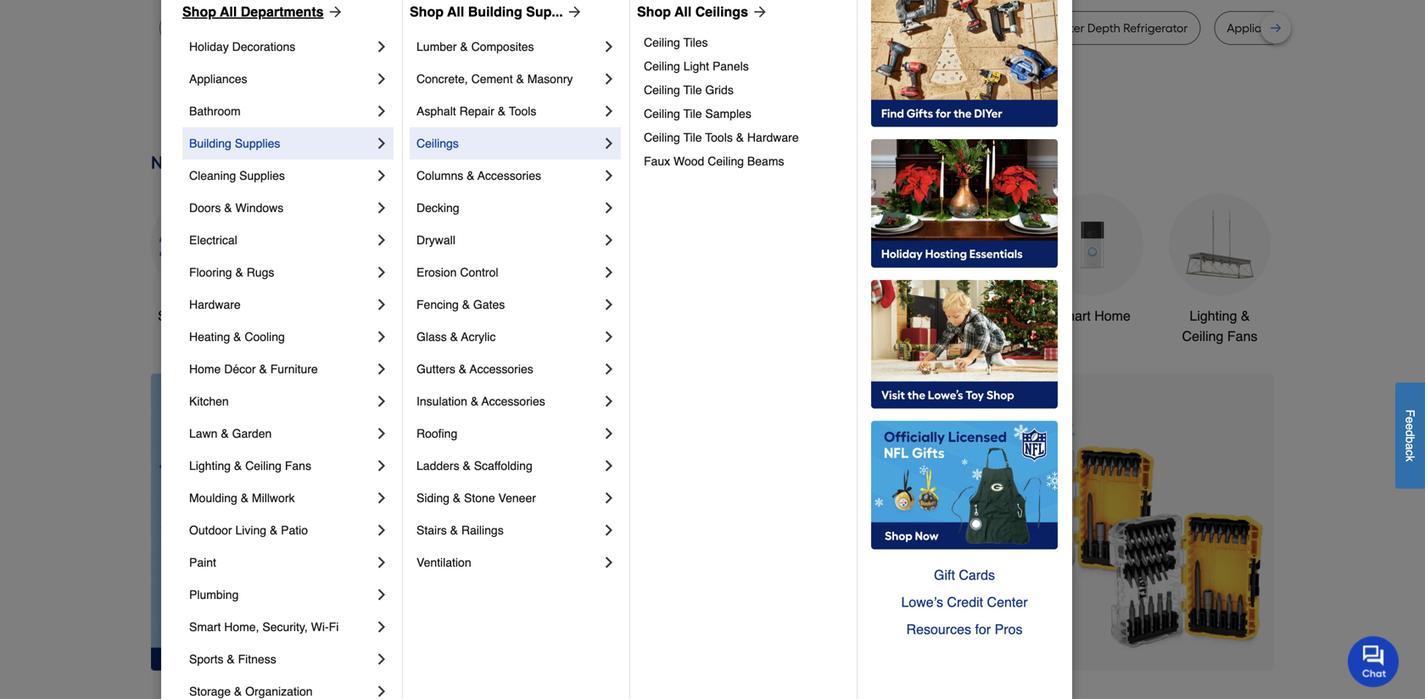 Task type: locate. For each thing, give the bounding box(es) containing it.
arrow right image up ceiling tiles link
[[749, 3, 769, 20]]

shop up french door refrigerator on the left top of page
[[637, 4, 671, 20]]

arrow right image inside shop all departments link
[[324, 3, 344, 20]]

refrigerator down shop all building sup...
[[453, 21, 518, 35]]

1 vertical spatial bathroom
[[936, 308, 995, 324]]

flooring & rugs link
[[189, 256, 373, 289]]

decorations inside 'link'
[[548, 328, 620, 344]]

tile inside "link"
[[684, 131, 702, 144]]

ceiling inside "link"
[[644, 131, 681, 144]]

columns
[[417, 169, 464, 182]]

decorations for holiday
[[232, 40, 296, 53]]

building up composites
[[468, 4, 523, 20]]

3 refrigerator from the left
[[1124, 21, 1189, 35]]

1 vertical spatial fans
[[285, 459, 311, 473]]

accessories up "decking" link
[[478, 169, 542, 182]]

0 horizontal spatial lighting & ceiling fans
[[189, 459, 311, 473]]

1 vertical spatial building
[[189, 137, 232, 150]]

1 horizontal spatial shop
[[410, 4, 444, 20]]

1 vertical spatial tile
[[684, 107, 702, 121]]

e up "b"
[[1404, 423, 1418, 430]]

all
[[220, 4, 237, 20], [447, 4, 465, 20], [675, 4, 692, 20], [193, 308, 208, 324]]

chevron right image for moulding & millwork
[[373, 490, 390, 507]]

0 horizontal spatial decorations
[[232, 40, 296, 53]]

0 vertical spatial decorations
[[232, 40, 296, 53]]

profile for ge profile refrigerator
[[417, 21, 450, 35]]

plumbing link
[[189, 579, 373, 611]]

2 vertical spatial accessories
[[482, 395, 546, 408]]

1 ge from the left
[[398, 21, 414, 35]]

1 horizontal spatial profile
[[867, 21, 901, 35]]

1 horizontal spatial home
[[1095, 308, 1131, 324]]

0 vertical spatial fans
[[1228, 328, 1258, 344]]

2 shop from the left
[[410, 4, 444, 20]]

supplies
[[235, 137, 280, 150], [239, 169, 285, 182]]

scaffolding
[[474, 459, 533, 473]]

stairs
[[417, 524, 447, 537]]

outdoor up equipment in the right of the page
[[790, 308, 839, 324]]

arrow right image up french
[[563, 3, 584, 20]]

counter depth refrigerator
[[1041, 21, 1189, 35]]

lowe's credit center link
[[872, 589, 1058, 616]]

all up ge profile refrigerator at the left top of the page
[[447, 4, 465, 20]]

0 vertical spatial outdoor
[[790, 308, 839, 324]]

2 vertical spatial tile
[[684, 131, 702, 144]]

ge
[[398, 21, 414, 35], [849, 21, 864, 35]]

0 vertical spatial supplies
[[235, 137, 280, 150]]

0 horizontal spatial building
[[189, 137, 232, 150]]

chevron right image for doors & windows
[[373, 199, 390, 216]]

gift cards link
[[872, 562, 1058, 589]]

siding
[[417, 491, 450, 505]]

scroll to item #2 image
[[818, 640, 859, 647]]

control
[[460, 266, 499, 279]]

a
[[1404, 443, 1418, 450]]

1 horizontal spatial building
[[468, 4, 523, 20]]

0 vertical spatial ceilings
[[696, 4, 749, 20]]

2 tile from the top
[[684, 107, 702, 121]]

kitchen
[[189, 395, 229, 408]]

0 horizontal spatial fans
[[285, 459, 311, 473]]

arrow right image
[[324, 3, 344, 20], [1243, 522, 1260, 539]]

1 vertical spatial supplies
[[239, 169, 285, 182]]

2 arrow right image from the left
[[749, 3, 769, 20]]

bathroom link
[[189, 95, 373, 127], [915, 194, 1017, 326]]

0 horizontal spatial lighting
[[189, 459, 231, 473]]

siding & stone veneer link
[[417, 482, 601, 514]]

ceilings up ceiling tiles link
[[696, 4, 749, 20]]

3 shop from the left
[[637, 4, 671, 20]]

shop up ge profile refrigerator at the left top of the page
[[410, 4, 444, 20]]

1 vertical spatial lighting & ceiling fans
[[189, 459, 311, 473]]

1 tile from the top
[[684, 83, 702, 97]]

officially licensed n f l gifts. shop now. image
[[872, 421, 1058, 550]]

ventilation link
[[417, 547, 601, 579]]

gutters
[[417, 362, 456, 376]]

all for ceilings
[[675, 4, 692, 20]]

decorations down christmas
[[548, 328, 620, 344]]

1 horizontal spatial arrow right image
[[749, 3, 769, 20]]

1 horizontal spatial bathroom link
[[915, 194, 1017, 326]]

0 horizontal spatial bathroom link
[[189, 95, 373, 127]]

0 vertical spatial arrow right image
[[324, 3, 344, 20]]

2 horizontal spatial shop
[[637, 4, 671, 20]]

insulation
[[417, 395, 468, 408]]

accessories
[[478, 169, 542, 182], [470, 362, 534, 376], [482, 395, 546, 408]]

wood
[[674, 154, 705, 168]]

departments
[[241, 4, 324, 20]]

1 vertical spatial lighting & ceiling fans link
[[189, 450, 373, 482]]

1 vertical spatial bathroom link
[[915, 194, 1017, 326]]

2 refrigerator from the left
[[625, 21, 690, 35]]

chevron right image for drywall
[[601, 232, 618, 249]]

0 vertical spatial building
[[468, 4, 523, 20]]

railings
[[462, 524, 504, 537]]

chevron right image for appliances
[[373, 70, 390, 87]]

tile for samples
[[684, 107, 702, 121]]

chevron right image for siding & stone veneer
[[601, 490, 618, 507]]

shop all deals link
[[151, 194, 253, 326]]

fencing
[[417, 298, 459, 311]]

tile
[[684, 83, 702, 97], [684, 107, 702, 121], [684, 131, 702, 144]]

d
[[1404, 430, 1418, 437]]

decorations for christmas
[[548, 328, 620, 344]]

cards
[[959, 567, 996, 583]]

building up 'cleaning'
[[189, 137, 232, 150]]

french door refrigerator
[[557, 21, 690, 35]]

arrow right image for shop all ceilings
[[749, 3, 769, 20]]

3 tile from the top
[[684, 131, 702, 144]]

1 horizontal spatial ge
[[849, 21, 864, 35]]

arrow right image
[[563, 3, 584, 20], [749, 3, 769, 20]]

1 vertical spatial ceilings
[[417, 137, 459, 150]]

0 vertical spatial hardware
[[748, 131, 799, 144]]

0 vertical spatial home
[[1095, 308, 1131, 324]]

1 refrigerator from the left
[[453, 21, 518, 35]]

door
[[596, 21, 622, 35]]

holiday
[[189, 40, 229, 53]]

chevron right image for home décor & furniture
[[373, 361, 390, 378]]

chevron right image for gutters & accessories
[[601, 361, 618, 378]]

chevron right image for glass & acrylic
[[601, 328, 618, 345]]

tile down the ceiling tile grids
[[684, 107, 702, 121]]

0 vertical spatial smart
[[1055, 308, 1091, 324]]

appliance
[[1228, 21, 1282, 35]]

accessories down the gutters & accessories link
[[482, 395, 546, 408]]

tile down light
[[684, 83, 702, 97]]

1 horizontal spatial bathroom
[[936, 308, 995, 324]]

1 vertical spatial decorations
[[548, 328, 620, 344]]

shop for shop all departments
[[182, 4, 216, 20]]

ceilings link
[[417, 127, 601, 160]]

up to 50 percent off select tools and accessories. image
[[452, 374, 1275, 671]]

0 vertical spatial bathroom link
[[189, 95, 373, 127]]

chevron right image for decking
[[601, 199, 618, 216]]

shop all departments link
[[182, 2, 344, 22]]

chat invite button image
[[1349, 636, 1400, 688]]

tools up equipment in the right of the page
[[843, 308, 874, 324]]

all up ceiling tiles
[[675, 4, 692, 20]]

outdoor down moulding on the bottom left of the page
[[189, 524, 232, 537]]

all for building
[[447, 4, 465, 20]]

ceiling tiles
[[644, 36, 708, 49]]

resources
[[907, 622, 972, 637]]

0 horizontal spatial ge
[[398, 21, 414, 35]]

insulation & accessories link
[[417, 385, 601, 418]]

&
[[460, 40, 468, 53], [516, 72, 524, 86], [498, 104, 506, 118], [736, 131, 744, 144], [467, 169, 475, 182], [224, 201, 232, 215], [236, 266, 243, 279], [462, 298, 470, 311], [878, 308, 887, 324], [1242, 308, 1251, 324], [234, 330, 241, 344], [450, 330, 458, 344], [259, 362, 267, 376], [459, 362, 467, 376], [471, 395, 479, 408], [221, 427, 229, 441], [234, 459, 242, 473], [463, 459, 471, 473], [241, 491, 249, 505], [453, 491, 461, 505], [270, 524, 278, 537], [450, 524, 458, 537], [227, 653, 235, 666], [234, 685, 242, 699]]

smart for smart home
[[1055, 308, 1091, 324]]

stairs & railings
[[417, 524, 504, 537]]

faux
[[644, 154, 671, 168]]

accessories for insulation & accessories
[[482, 395, 546, 408]]

1 vertical spatial home
[[189, 362, 221, 376]]

flooring & rugs
[[189, 266, 274, 279]]

0 vertical spatial lighting & ceiling fans link
[[1170, 194, 1271, 347]]

1 vertical spatial hardware
[[189, 298, 241, 311]]

refrigerator up ceiling tiles
[[625, 21, 690, 35]]

tile up wood
[[684, 131, 702, 144]]

christmas decorations link
[[533, 194, 635, 347]]

shop up holiday
[[182, 4, 216, 20]]

0 vertical spatial bathroom
[[189, 104, 241, 118]]

0 horizontal spatial lighting & ceiling fans link
[[189, 450, 373, 482]]

find gifts for the diyer. image
[[872, 0, 1058, 127]]

ceiling tiles link
[[644, 31, 845, 54]]

1 vertical spatial lighting
[[189, 459, 231, 473]]

depth
[[1088, 21, 1121, 35]]

0 horizontal spatial smart
[[189, 620, 221, 634]]

1 horizontal spatial decorations
[[548, 328, 620, 344]]

appliance package
[[1228, 21, 1333, 35]]

1 arrow right image from the left
[[563, 3, 584, 20]]

all up holiday decorations
[[220, 4, 237, 20]]

glass & acrylic link
[[417, 321, 601, 353]]

drywall
[[417, 233, 456, 247]]

1 vertical spatial accessories
[[470, 362, 534, 376]]

c
[[1404, 450, 1418, 456]]

gutters & accessories
[[417, 362, 534, 376]]

chevron right image for hardware
[[373, 296, 390, 313]]

f
[[1404, 410, 1418, 417]]

storage
[[189, 685, 231, 699]]

chevron right image
[[601, 38, 618, 55], [373, 70, 390, 87], [601, 103, 618, 120], [373, 232, 390, 249], [601, 232, 618, 249], [373, 296, 390, 313], [601, 296, 618, 313], [373, 328, 390, 345], [601, 328, 618, 345], [373, 361, 390, 378], [601, 361, 618, 378], [373, 425, 390, 442], [601, 425, 618, 442], [373, 457, 390, 474], [373, 490, 390, 507], [373, 522, 390, 539], [601, 522, 618, 539], [373, 554, 390, 571], [373, 619, 390, 636], [373, 683, 390, 699]]

outdoor living & patio
[[189, 524, 308, 537]]

garden
[[232, 427, 272, 441]]

refrigerator
[[453, 21, 518, 35], [625, 21, 690, 35], [1124, 21, 1189, 35]]

0 horizontal spatial hardware
[[189, 298, 241, 311]]

0 horizontal spatial bathroom
[[189, 104, 241, 118]]

1 horizontal spatial outdoor
[[790, 308, 839, 324]]

shop all ceilings
[[637, 4, 749, 20]]

1 vertical spatial smart
[[189, 620, 221, 634]]

hardware inside hardware link
[[189, 298, 241, 311]]

hardware link
[[189, 289, 373, 321]]

chevron right image for ladders & scaffolding
[[601, 457, 618, 474]]

0 horizontal spatial profile
[[417, 21, 450, 35]]

0 vertical spatial accessories
[[478, 169, 542, 182]]

decorations down shop all departments link at top left
[[232, 40, 296, 53]]

all up heating
[[193, 308, 208, 324]]

refrigerator for counter depth refrigerator
[[1124, 21, 1189, 35]]

2 ge from the left
[[849, 21, 864, 35]]

arrow right image inside shop all building sup... link
[[563, 3, 584, 20]]

1 vertical spatial outdoor
[[189, 524, 232, 537]]

ceilings down asphalt
[[417, 137, 459, 150]]

1 horizontal spatial refrigerator
[[625, 21, 690, 35]]

chevron right image for roofing
[[601, 425, 618, 442]]

ceiling light panels link
[[644, 54, 845, 78]]

0 vertical spatial lighting
[[1190, 308, 1238, 324]]

decking
[[417, 201, 460, 215]]

accessories up the insulation & accessories link
[[470, 362, 534, 376]]

arrow right image for shop all building sup...
[[563, 3, 584, 20]]

1 horizontal spatial lighting & ceiling fans
[[1183, 308, 1258, 344]]

outdoor for outdoor tools & equipment
[[790, 308, 839, 324]]

supplies up windows
[[239, 169, 285, 182]]

outdoor inside the outdoor tools & equipment
[[790, 308, 839, 324]]

home décor & furniture link
[[189, 353, 373, 385]]

accessories for columns & accessories
[[478, 169, 542, 182]]

1 shop from the left
[[182, 4, 216, 20]]

chevron right image for smart home, security, wi-fi
[[373, 619, 390, 636]]

1 horizontal spatial ceilings
[[696, 4, 749, 20]]

chevron right image for outdoor living & patio
[[373, 522, 390, 539]]

2 horizontal spatial refrigerator
[[1124, 21, 1189, 35]]

chevron right image for stairs & railings
[[601, 522, 618, 539]]

1 horizontal spatial smart
[[1055, 308, 1091, 324]]

0 horizontal spatial outdoor
[[189, 524, 232, 537]]

e up d
[[1404, 417, 1418, 423]]

ceiling tile tools & hardware link
[[644, 126, 845, 149]]

1 horizontal spatial hardware
[[748, 131, 799, 144]]

0 horizontal spatial refrigerator
[[453, 21, 518, 35]]

arrow right image inside shop all ceilings link
[[749, 3, 769, 20]]

outdoor
[[790, 308, 839, 324], [189, 524, 232, 537]]

shop for shop all ceilings
[[637, 4, 671, 20]]

hardware inside ceiling tile tools & hardware "link"
[[748, 131, 799, 144]]

tools up faux wood ceiling beams on the top of the page
[[706, 131, 733, 144]]

moulding & millwork link
[[189, 482, 373, 514]]

hardware up beams
[[748, 131, 799, 144]]

lighting & ceiling fans
[[1183, 308, 1258, 344], [189, 459, 311, 473]]

acrylic
[[461, 330, 496, 344]]

decorations
[[232, 40, 296, 53], [548, 328, 620, 344]]

cooling
[[245, 330, 285, 344]]

chevron right image
[[373, 38, 390, 55], [601, 70, 618, 87], [373, 103, 390, 120], [373, 135, 390, 152], [601, 135, 618, 152], [373, 167, 390, 184], [601, 167, 618, 184], [373, 199, 390, 216], [601, 199, 618, 216], [373, 264, 390, 281], [601, 264, 618, 281], [373, 393, 390, 410], [601, 393, 618, 410], [601, 457, 618, 474], [601, 490, 618, 507], [601, 554, 618, 571], [373, 586, 390, 603], [373, 651, 390, 668]]

0 horizontal spatial home
[[189, 362, 221, 376]]

0 horizontal spatial shop
[[182, 4, 216, 20]]

0 vertical spatial tile
[[684, 83, 702, 97]]

furniture
[[270, 362, 318, 376]]

glass & acrylic
[[417, 330, 496, 344]]

refrigerator for ge profile refrigerator
[[453, 21, 518, 35]]

erosion control
[[417, 266, 499, 279]]

2 profile from the left
[[867, 21, 901, 35]]

lowe's
[[902, 595, 944, 610]]

supplies up cleaning supplies
[[235, 137, 280, 150]]

0 horizontal spatial ceilings
[[417, 137, 459, 150]]

samples
[[706, 107, 752, 121]]

hardware down flooring
[[189, 298, 241, 311]]

hardware
[[748, 131, 799, 144], [189, 298, 241, 311]]

refrigerator right depth
[[1124, 21, 1189, 35]]

erosion control link
[[417, 256, 601, 289]]

lawn
[[189, 427, 218, 441]]

holiday decorations link
[[189, 31, 373, 63]]

1 vertical spatial arrow right image
[[1243, 522, 1260, 539]]

0 horizontal spatial arrow right image
[[563, 3, 584, 20]]

chevron right image for cleaning supplies
[[373, 167, 390, 184]]

1 profile from the left
[[417, 21, 450, 35]]

paint link
[[189, 547, 373, 579]]

0 horizontal spatial arrow right image
[[324, 3, 344, 20]]

chevron right image for holiday decorations
[[373, 38, 390, 55]]

chevron right image for building supplies
[[373, 135, 390, 152]]



Task type: describe. For each thing, give the bounding box(es) containing it.
chevron right image for ventilation
[[601, 554, 618, 571]]

counter
[[1041, 21, 1085, 35]]

smart home
[[1055, 308, 1131, 324]]

shop these last-minute gifts. $99 or less. quantities are limited and won't last. image
[[151, 374, 425, 671]]

lowe's wishes you and your family a happy hanukkah. image
[[151, 89, 1275, 132]]

ceiling tile samples link
[[644, 102, 845, 126]]

doors
[[189, 201, 221, 215]]

ventilation
[[417, 556, 472, 570]]

french
[[557, 21, 593, 35]]

sports
[[189, 653, 224, 666]]

lawn & garden link
[[189, 418, 373, 450]]

tile for tools
[[684, 131, 702, 144]]

gift
[[934, 567, 956, 583]]

stairs & railings link
[[417, 514, 601, 547]]

gift cards
[[934, 567, 996, 583]]

heating & cooling link
[[189, 321, 373, 353]]

ge for ge profile
[[849, 21, 864, 35]]

chevron right image for insulation & accessories
[[601, 393, 618, 410]]

tools inside the outdoor tools & equipment
[[843, 308, 874, 324]]

all for departments
[[220, 4, 237, 20]]

chevron right image for bathroom
[[373, 103, 390, 120]]

appliances link
[[189, 63, 373, 95]]

chevron right image for lighting & ceiling fans
[[373, 457, 390, 474]]

supplies for building supplies
[[235, 137, 280, 150]]

cleaning supplies link
[[189, 160, 373, 192]]

holiday decorations
[[189, 40, 296, 53]]

chevron right image for paint
[[373, 554, 390, 571]]

1 horizontal spatial arrow right image
[[1243, 522, 1260, 539]]

chevron right image for kitchen
[[373, 393, 390, 410]]

b
[[1404, 437, 1418, 443]]

1 horizontal spatial lighting & ceiling fans link
[[1170, 194, 1271, 347]]

chevron right image for heating & cooling
[[373, 328, 390, 345]]

ge profile
[[849, 21, 901, 35]]

chevron right image for fencing & gates
[[601, 296, 618, 313]]

f e e d b a c k button
[[1396, 383, 1426, 489]]

tools inside "link"
[[706, 131, 733, 144]]

tools up ceilings link
[[509, 104, 537, 118]]

k
[[1404, 456, 1418, 462]]

ceiling tile grids
[[644, 83, 734, 97]]

smart home, security, wi-fi link
[[189, 611, 373, 643]]

ladders
[[417, 459, 460, 473]]

stone
[[464, 491, 495, 505]]

appliances
[[189, 72, 247, 86]]

equipment
[[806, 328, 871, 344]]

storage & organization
[[189, 685, 313, 699]]

outdoor tools & equipment link
[[788, 194, 890, 347]]

electrical link
[[189, 224, 373, 256]]

sup...
[[526, 4, 563, 20]]

ceiling tile grids link
[[644, 78, 845, 102]]

shop all deals
[[158, 308, 246, 324]]

organization
[[245, 685, 313, 699]]

columns & accessories link
[[417, 160, 601, 192]]

ceiling light panels
[[644, 59, 749, 73]]

fi
[[329, 620, 339, 634]]

chevron right image for asphalt repair & tools
[[601, 103, 618, 120]]

package
[[1285, 21, 1333, 35]]

ladders & scaffolding link
[[417, 450, 601, 482]]

electrical
[[189, 233, 237, 247]]

accessories for gutters & accessories
[[470, 362, 534, 376]]

chevron right image for storage & organization
[[373, 683, 390, 699]]

lowe's credit center
[[902, 595, 1028, 610]]

home décor & furniture
[[189, 362, 318, 376]]

faux wood ceiling beams link
[[644, 149, 845, 173]]

resources for pros
[[907, 622, 1023, 637]]

tile for grids
[[684, 83, 702, 97]]

tools link
[[406, 194, 508, 326]]

lumber & composites link
[[417, 31, 601, 63]]

chevron right image for sports & fitness
[[373, 651, 390, 668]]

plumbing
[[189, 588, 239, 602]]

chevron right image for erosion control
[[601, 264, 618, 281]]

grids
[[706, 83, 734, 97]]

gutters & accessories link
[[417, 353, 601, 385]]

sports & fitness
[[189, 653, 276, 666]]

new deals every day during 25 days of deals image
[[151, 149, 1275, 177]]

chevron right image for ceilings
[[601, 135, 618, 152]]

shop all building sup... link
[[410, 2, 584, 22]]

1 horizontal spatial lighting
[[1190, 308, 1238, 324]]

smart for smart home, security, wi-fi
[[189, 620, 221, 634]]

0 vertical spatial lighting & ceiling fans
[[1183, 308, 1258, 344]]

deals
[[211, 308, 246, 324]]

concrete, cement & masonry link
[[417, 63, 601, 95]]

chevron right image for lawn & garden
[[373, 425, 390, 442]]

dishwasher
[[940, 21, 1002, 35]]

chevron right image for electrical
[[373, 232, 390, 249]]

fencing & gates
[[417, 298, 505, 311]]

shop all ceilings link
[[637, 2, 769, 22]]

f e e d b a c k
[[1404, 410, 1418, 462]]

refrigerator for french door refrigerator
[[625, 21, 690, 35]]

chevron right image for plumbing
[[373, 586, 390, 603]]

chevron right image for lumber & composites
[[601, 38, 618, 55]]

ge profile refrigerator
[[398, 21, 518, 35]]

& inside the outdoor tools & equipment
[[878, 308, 887, 324]]

all for deals
[[193, 308, 208, 324]]

fencing & gates link
[[417, 289, 601, 321]]

tools up the 'glass & acrylic'
[[441, 308, 472, 324]]

rugs
[[247, 266, 274, 279]]

columns & accessories
[[417, 169, 542, 182]]

composites
[[472, 40, 534, 53]]

fitness
[[238, 653, 276, 666]]

glass
[[417, 330, 447, 344]]

center
[[988, 595, 1028, 610]]

supplies for cleaning supplies
[[239, 169, 285, 182]]

1 horizontal spatial fans
[[1228, 328, 1258, 344]]

heating & cooling
[[189, 330, 285, 344]]

outdoor for outdoor living & patio
[[189, 524, 232, 537]]

credit
[[948, 595, 984, 610]]

heating
[[189, 330, 230, 344]]

masonry
[[528, 72, 573, 86]]

decking link
[[417, 192, 601, 224]]

siding & stone veneer
[[417, 491, 536, 505]]

ge for ge profile refrigerator
[[398, 21, 414, 35]]

shop for shop all building sup...
[[410, 4, 444, 20]]

visit the lowe's toy shop. image
[[872, 280, 1058, 409]]

shop all departments
[[182, 4, 324, 20]]

holiday hosting essentials. image
[[872, 139, 1058, 268]]

asphalt repair & tools
[[417, 104, 537, 118]]

1 e from the top
[[1404, 417, 1418, 423]]

chevron right image for concrete, cement & masonry
[[601, 70, 618, 87]]

insulation & accessories
[[417, 395, 546, 408]]

chevron right image for flooring & rugs
[[373, 264, 390, 281]]

profile for ge profile
[[867, 21, 901, 35]]

building supplies link
[[189, 127, 373, 160]]

outdoor living & patio link
[[189, 514, 373, 547]]

asphalt
[[417, 104, 456, 118]]

shop all building sup...
[[410, 4, 563, 20]]

chevron right image for columns & accessories
[[601, 167, 618, 184]]

ladders & scaffolding
[[417, 459, 533, 473]]

arrow left image
[[467, 522, 484, 539]]

2 e from the top
[[1404, 423, 1418, 430]]



Task type: vqa. For each thing, say whether or not it's contained in the screenshot.
Tile related to Grids
yes



